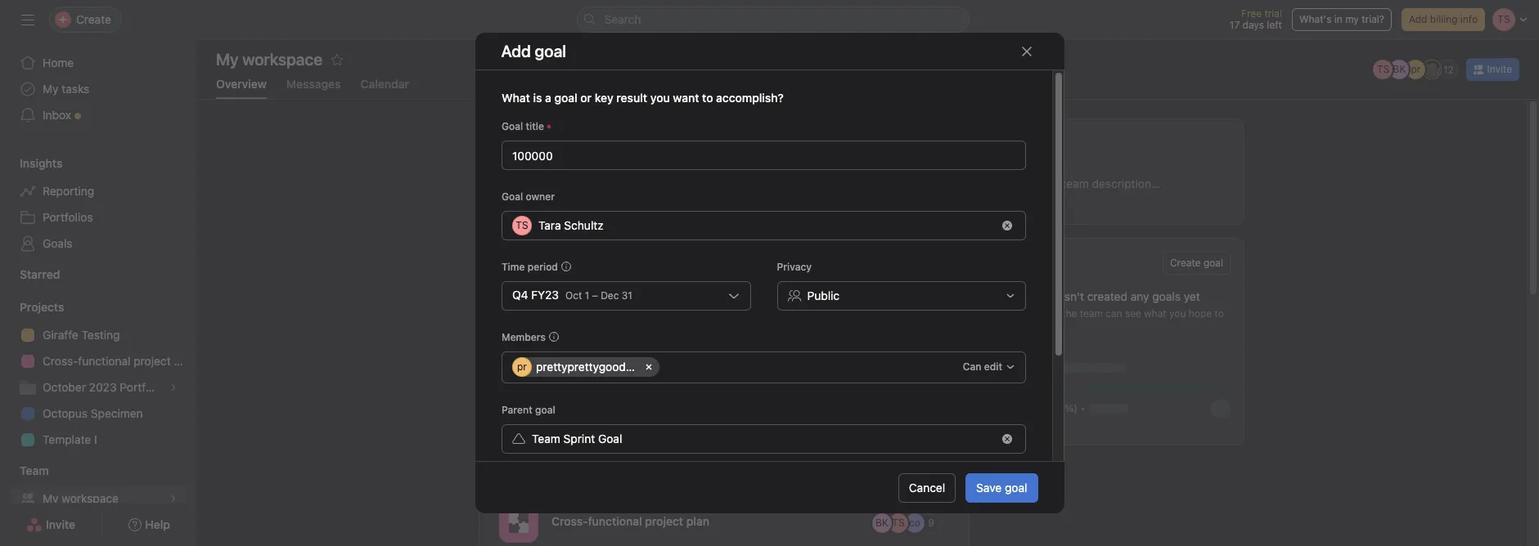 Task type: describe. For each thing, give the bounding box(es) containing it.
i
[[94, 433, 97, 447]]

billing
[[1431, 13, 1458, 25]]

tara
[[538, 219, 561, 232]]

giraffe testing
[[43, 328, 120, 342]]

puzzle image
[[509, 514, 529, 533]]

0 horizontal spatial invite button
[[16, 511, 86, 540]]

parent goal
[[501, 404, 555, 417]]

fy23
[[531, 288, 559, 302]]

prettyprettygood77@gmail.com cell
[[512, 358, 703, 377]]

members
[[501, 332, 546, 344]]

goals
[[43, 237, 73, 251]]

insights element
[[0, 149, 196, 260]]

goal for create goal
[[1204, 257, 1224, 269]]

parent
[[501, 404, 532, 417]]

search button
[[577, 7, 970, 33]]

add inside this team hasn't created any goals yet add a goal so the team can see what you hope to achieve.
[[997, 308, 1015, 320]]

1 vertical spatial plan
[[687, 515, 710, 528]]

0 vertical spatial invite button
[[1467, 58, 1520, 81]]

9
[[928, 517, 935, 530]]

info
[[1461, 13, 1478, 25]]

privacy
[[777, 261, 812, 273]]

free
[[1242, 7, 1262, 20]]

goal for goal owner
[[501, 191, 523, 203]]

my for my workspace
[[43, 492, 59, 506]]

tara schultz
[[538, 219, 603, 232]]

left
[[1268, 19, 1283, 31]]

time period
[[501, 261, 558, 273]]

what's in my trial? button
[[1293, 8, 1392, 31]]

add inside button
[[1410, 13, 1428, 25]]

goal left or
[[554, 91, 577, 105]]

octopus specimen link
[[10, 401, 187, 427]]

what is a goal or key result you want to accomplish?
[[501, 91, 784, 105]]

free trial 17 days left
[[1230, 7, 1283, 31]]

giraffe testing link
[[10, 323, 187, 349]]

12
[[1444, 63, 1455, 76]]

none text field inside prettyprettygood77@gmail.com row
[[662, 358, 674, 377]]

1 vertical spatial cross-
[[552, 515, 588, 528]]

goal inside button
[[598, 432, 622, 446]]

cancel button
[[899, 474, 956, 503]]

global element
[[0, 40, 196, 138]]

0 horizontal spatial project
[[134, 354, 171, 368]]

1 vertical spatial projects
[[493, 411, 553, 430]]

you inside this team hasn't created any goals yet add a goal so the team can see what you hope to achieve.
[[1170, 308, 1187, 320]]

can edit
[[963, 361, 1002, 373]]

so
[[1049, 308, 1060, 320]]

add goal
[[501, 41, 566, 60]]

reporting
[[43, 184, 94, 198]]

1 horizontal spatial project
[[645, 515, 684, 528]]

cross-functional project plan link
[[10, 349, 196, 375]]

giraffe
[[43, 328, 78, 342]]

period
[[527, 261, 558, 273]]

cancel
[[909, 481, 946, 495]]

create goal
[[1171, 257, 1224, 269]]

days
[[1243, 19, 1265, 31]]

goals
[[1153, 290, 1181, 304]]

hasn't
[[1052, 290, 1085, 304]]

•
[[1081, 403, 1086, 415]]

2 horizontal spatial ts
[[1378, 63, 1390, 75]]

team sprint goal
[[532, 432, 622, 446]]

my tasks link
[[10, 76, 187, 102]]

my workspace
[[216, 50, 323, 69]]

inbox link
[[10, 102, 187, 129]]

portfolios
[[43, 210, 93, 224]]

tasks
[[62, 82, 90, 96]]

schultz
[[564, 219, 603, 232]]

cross- inside projects element
[[43, 354, 78, 368]]

calendar
[[361, 77, 409, 91]]

goal owner
[[501, 191, 555, 203]]

created
[[1088, 290, 1128, 304]]

reporting link
[[10, 178, 187, 205]]

to
[[1215, 308, 1225, 320]]

on
[[1007, 403, 1020, 415]]

goal for save goal
[[1005, 481, 1028, 495]]

key
[[595, 91, 613, 105]]

or
[[580, 91, 592, 105]]

goal title
[[501, 120, 544, 133]]

october 2023 portfolio link
[[10, 375, 187, 401]]

team sprint goal button
[[501, 425, 1026, 454]]

a inside this team hasn't created any goals yet add a goal so the team can see what you hope to achieve.
[[1018, 308, 1024, 320]]

template
[[43, 433, 91, 447]]

octopus
[[43, 407, 88, 421]]

dec
[[601, 290, 619, 302]]

1 horizontal spatial team
[[1080, 308, 1103, 320]]

insights button
[[0, 156, 63, 172]]

public button
[[777, 282, 1026, 311]]

goal inside this team hasn't created any goals yet add a goal so the team can see what you hope to achieve.
[[1026, 308, 1046, 320]]

1 horizontal spatial invite
[[1488, 63, 1513, 75]]

projects button
[[0, 300, 64, 316]]

want
[[673, 91, 699, 105]]

create goal button
[[1163, 252, 1231, 275]]

my workspace
[[43, 492, 119, 506]]

0 vertical spatial required image
[[544, 122, 554, 132]]

my workspace link
[[10, 486, 187, 512]]



Task type: vqa. For each thing, say whether or not it's contained in the screenshot.
the rightmost Invite button
yes



Task type: locate. For each thing, give the bounding box(es) containing it.
0 horizontal spatial team
[[1023, 290, 1049, 304]]

you down the goals
[[1170, 308, 1187, 320]]

pr down members
[[517, 361, 527, 373]]

2 my from the top
[[43, 492, 59, 506]]

goal right sprint
[[598, 432, 622, 446]]

1 horizontal spatial you
[[1170, 308, 1187, 320]]

close this dialog image
[[1020, 45, 1034, 58]]

Enter goal name text field
[[501, 141, 1026, 170]]

1 horizontal spatial required image
[[575, 528, 585, 538]]

0 horizontal spatial cross-
[[43, 354, 78, 368]]

calendar link
[[361, 77, 409, 99]]

hide sidebar image
[[21, 13, 34, 26]]

can
[[963, 361, 982, 373]]

trial?
[[1362, 13, 1385, 25]]

goal for goal title
[[501, 120, 523, 133]]

save
[[977, 481, 1002, 495]]

achieve.
[[997, 323, 1035, 336]]

0 vertical spatial project
[[134, 354, 171, 368]]

a up "achieve."
[[1018, 308, 1024, 320]]

1 horizontal spatial cross-
[[552, 515, 588, 528]]

cross- down giraffe
[[43, 354, 78, 368]]

1 horizontal spatial ts
[[893, 517, 905, 529]]

on track (55%) •
[[1007, 403, 1086, 415]]

my tasks
[[43, 82, 90, 96]]

0 vertical spatial you
[[650, 91, 670, 105]]

1 horizontal spatial bk
[[1394, 63, 1407, 75]]

template i link
[[10, 427, 187, 454]]

0 horizontal spatial add
[[997, 308, 1015, 320]]

title
[[526, 120, 544, 133]]

q4
[[512, 288, 528, 302]]

add to starred image
[[331, 53, 344, 66]]

0 vertical spatial a
[[545, 91, 551, 105]]

team up so
[[1023, 290, 1049, 304]]

a right is
[[545, 91, 551, 105]]

0 horizontal spatial cross-functional project plan
[[43, 354, 196, 368]]

invite button down my workspace
[[16, 511, 86, 540]]

add left billing
[[1410, 13, 1428, 25]]

0 vertical spatial functional
[[78, 354, 131, 368]]

1 my from the top
[[43, 82, 59, 96]]

overview
[[216, 77, 267, 91]]

what's in my trial?
[[1300, 13, 1385, 25]]

what
[[501, 91, 530, 105]]

0 horizontal spatial functional
[[78, 354, 131, 368]]

invite button
[[1467, 58, 1520, 81], [16, 511, 86, 540]]

project
[[134, 354, 171, 368], [645, 515, 684, 528]]

save goal
[[977, 481, 1028, 495]]

functional
[[78, 354, 131, 368], [588, 515, 642, 528]]

teams element
[[0, 457, 196, 516]]

edit
[[984, 361, 1002, 373]]

to accomplish?
[[702, 91, 784, 105]]

search
[[605, 12, 641, 26]]

workspace
[[62, 492, 119, 506]]

0 horizontal spatial projects
[[20, 300, 64, 314]]

projects element
[[0, 293, 196, 457]]

result
[[616, 91, 647, 105]]

1 horizontal spatial add
[[1410, 13, 1428, 25]]

0 horizontal spatial team
[[20, 464, 49, 478]]

0 horizontal spatial you
[[650, 91, 670, 105]]

goal right parent
[[535, 404, 555, 417]]

required image up the "members (12)"
[[544, 122, 554, 132]]

goal left owner
[[501, 191, 523, 203]]

0 vertical spatial goal
[[501, 120, 523, 133]]

required image
[[544, 122, 554, 132], [575, 528, 585, 538]]

invite right 12
[[1488, 63, 1513, 75]]

0 horizontal spatial a
[[545, 91, 551, 105]]

octopus specimen
[[43, 407, 143, 421]]

can
[[1106, 308, 1123, 320]]

pr left ja
[[1412, 63, 1421, 75]]

2 vertical spatial goal
[[598, 432, 622, 446]]

prettyprettygood77@gmail.com row
[[512, 358, 956, 381]]

17
[[1230, 19, 1240, 31]]

search list box
[[577, 7, 970, 33]]

1 horizontal spatial projects
[[493, 411, 553, 430]]

1 vertical spatial cross-functional project plan
[[552, 515, 710, 528]]

remove image up this at right bottom
[[1002, 221, 1012, 231]]

is
[[533, 91, 542, 105]]

functional inside projects element
[[78, 354, 131, 368]]

0 vertical spatial projects
[[20, 300, 64, 314]]

you
[[650, 91, 670, 105], [1170, 308, 1187, 320]]

insights
[[20, 156, 63, 170]]

inbox
[[43, 108, 71, 122]]

yet
[[1184, 290, 1201, 304]]

1 vertical spatial you
[[1170, 308, 1187, 320]]

team
[[1023, 290, 1049, 304], [1080, 308, 1103, 320]]

bk for pr
[[1394, 63, 1407, 75]]

2 remove image from the top
[[1002, 435, 1012, 445]]

track
[[1023, 403, 1047, 415]]

0 vertical spatial team
[[1023, 290, 1049, 304]]

owner
[[526, 191, 555, 203]]

testing
[[81, 328, 120, 342]]

what's
[[1300, 13, 1332, 25]]

save goal button
[[966, 474, 1038, 503]]

1
[[585, 290, 589, 302]]

1 vertical spatial team
[[1080, 308, 1103, 320]]

members (12)
[[493, 134, 595, 153]]

projects inside dropdown button
[[20, 300, 64, 314]]

1 horizontal spatial functional
[[588, 515, 642, 528]]

ts
[[1378, 63, 1390, 75], [516, 219, 528, 232], [893, 517, 905, 529]]

prettyprettygood77@gmail.com
[[536, 360, 703, 374]]

portfolio
[[120, 381, 164, 395]]

1 vertical spatial ts
[[516, 219, 528, 232]]

about us
[[997, 134, 1063, 153]]

1 vertical spatial invite button
[[16, 511, 86, 540]]

cross-functional project plan inside projects element
[[43, 354, 196, 368]]

1 vertical spatial functional
[[588, 515, 642, 528]]

0 vertical spatial remove image
[[1002, 221, 1012, 231]]

my left tasks
[[43, 82, 59, 96]]

0 vertical spatial ts
[[1378, 63, 1390, 75]]

team down the template
[[20, 464, 49, 478]]

1 vertical spatial invite
[[46, 518, 75, 532]]

team inside button
[[532, 432, 560, 446]]

home link
[[10, 50, 187, 76]]

co
[[910, 517, 921, 529]]

goals link
[[10, 231, 187, 257]]

q4 fy23 oct 1 – dec 31
[[512, 288, 632, 302]]

ja
[[1428, 63, 1438, 75]]

31
[[622, 290, 632, 302]]

1 horizontal spatial a
[[1018, 308, 1024, 320]]

this
[[997, 290, 1019, 304]]

0 horizontal spatial required image
[[544, 122, 554, 132]]

bk for ts
[[876, 517, 889, 529]]

a
[[545, 91, 551, 105], [1018, 308, 1024, 320]]

0 vertical spatial pr
[[1412, 63, 1421, 75]]

in
[[1335, 13, 1343, 25]]

1 horizontal spatial cross-functional project plan
[[552, 515, 710, 528]]

0 horizontal spatial invite
[[46, 518, 75, 532]]

plan inside cross-functional project plan link
[[174, 354, 196, 368]]

you left want at the left of the page
[[650, 91, 670, 105]]

1 horizontal spatial team
[[532, 432, 560, 446]]

0 horizontal spatial bk
[[876, 517, 889, 529]]

invite
[[1488, 63, 1513, 75], [46, 518, 75, 532]]

required image right puzzle image
[[575, 528, 585, 538]]

1 horizontal spatial plan
[[687, 515, 710, 528]]

1 vertical spatial remove image
[[1002, 435, 1012, 445]]

goal right save
[[1005, 481, 1028, 495]]

1 vertical spatial a
[[1018, 308, 1024, 320]]

(55%)
[[1049, 403, 1078, 415]]

bk left ja
[[1394, 63, 1407, 75]]

ts left co
[[893, 517, 905, 529]]

1 horizontal spatial pr
[[1412, 63, 1421, 75]]

0 horizontal spatial pr
[[517, 361, 527, 373]]

projects up team sprint goal
[[493, 411, 553, 430]]

add billing info
[[1410, 13, 1478, 25]]

0 vertical spatial cross-
[[43, 354, 78, 368]]

remove image for team sprint goal
[[1002, 435, 1012, 445]]

my
[[43, 82, 59, 96], [43, 492, 59, 506]]

goal left so
[[1026, 308, 1046, 320]]

cross- right puzzle image
[[552, 515, 588, 528]]

None text field
[[662, 358, 674, 377]]

1 vertical spatial add
[[997, 308, 1015, 320]]

invite button right 12
[[1467, 58, 1520, 81]]

0 horizontal spatial ts
[[516, 219, 528, 232]]

1 vertical spatial my
[[43, 492, 59, 506]]

1 horizontal spatial invite button
[[1467, 58, 1520, 81]]

hope
[[1189, 308, 1212, 320]]

portfolios link
[[10, 205, 187, 231]]

1 vertical spatial goal
[[501, 191, 523, 203]]

1 vertical spatial bk
[[876, 517, 889, 529]]

1 remove image from the top
[[1002, 221, 1012, 231]]

team button
[[0, 463, 49, 480]]

invite down my workspace
[[46, 518, 75, 532]]

goal right "create"
[[1204, 257, 1224, 269]]

remove image down the on
[[1002, 435, 1012, 445]]

0 vertical spatial team
[[532, 432, 560, 446]]

0 vertical spatial add
[[1410, 13, 1428, 25]]

1 vertical spatial team
[[20, 464, 49, 478]]

0 vertical spatial plan
[[174, 354, 196, 368]]

trial
[[1265, 7, 1283, 20]]

0 vertical spatial invite
[[1488, 63, 1513, 75]]

goal for parent goal
[[535, 404, 555, 417]]

can edit button
[[956, 356, 1023, 379]]

bk left co
[[876, 517, 889, 529]]

my down team dropdown button on the left bottom of page
[[43, 492, 59, 506]]

1 vertical spatial required image
[[575, 528, 585, 538]]

oct
[[565, 290, 582, 302]]

sprint
[[563, 432, 595, 446]]

ts left ja
[[1378, 63, 1390, 75]]

pr inside 'cell'
[[517, 361, 527, 373]]

0 vertical spatial cross-functional project plan
[[43, 354, 196, 368]]

team left sprint
[[532, 432, 560, 446]]

my inside teams element
[[43, 492, 59, 506]]

2023
[[89, 381, 117, 395]]

team right the
[[1080, 308, 1103, 320]]

cross-functional project plan
[[43, 354, 196, 368], [552, 515, 710, 528]]

goal
[[501, 120, 523, 133], [501, 191, 523, 203], [598, 432, 622, 446]]

ts left tara
[[516, 219, 528, 232]]

my inside global element
[[43, 82, 59, 96]]

1 vertical spatial pr
[[517, 361, 527, 373]]

team for team sprint goal
[[532, 432, 560, 446]]

remove image for tara schultz
[[1002, 221, 1012, 231]]

add down this at right bottom
[[997, 308, 1015, 320]]

remove image
[[1002, 221, 1012, 231], [1002, 435, 1012, 445]]

pr
[[1412, 63, 1421, 75], [517, 361, 527, 373]]

1 vertical spatial project
[[645, 515, 684, 528]]

add billing info button
[[1402, 8, 1486, 31]]

0 vertical spatial my
[[43, 82, 59, 96]]

public
[[807, 289, 840, 303]]

0 horizontal spatial plan
[[174, 354, 196, 368]]

my for my tasks
[[43, 82, 59, 96]]

–
[[592, 290, 598, 302]]

2 vertical spatial ts
[[893, 517, 905, 529]]

goal left title
[[501, 120, 523, 133]]

messages
[[286, 77, 341, 91]]

0 vertical spatial bk
[[1394, 63, 1407, 75]]

team for team
[[20, 464, 49, 478]]

projects up giraffe
[[20, 300, 64, 314]]

remove image inside team sprint goal button
[[1002, 435, 1012, 445]]

this team hasn't created any goals yet add a goal so the team can see what you hope to achieve.
[[997, 290, 1225, 336]]

home
[[43, 56, 74, 70]]

team inside dropdown button
[[20, 464, 49, 478]]



